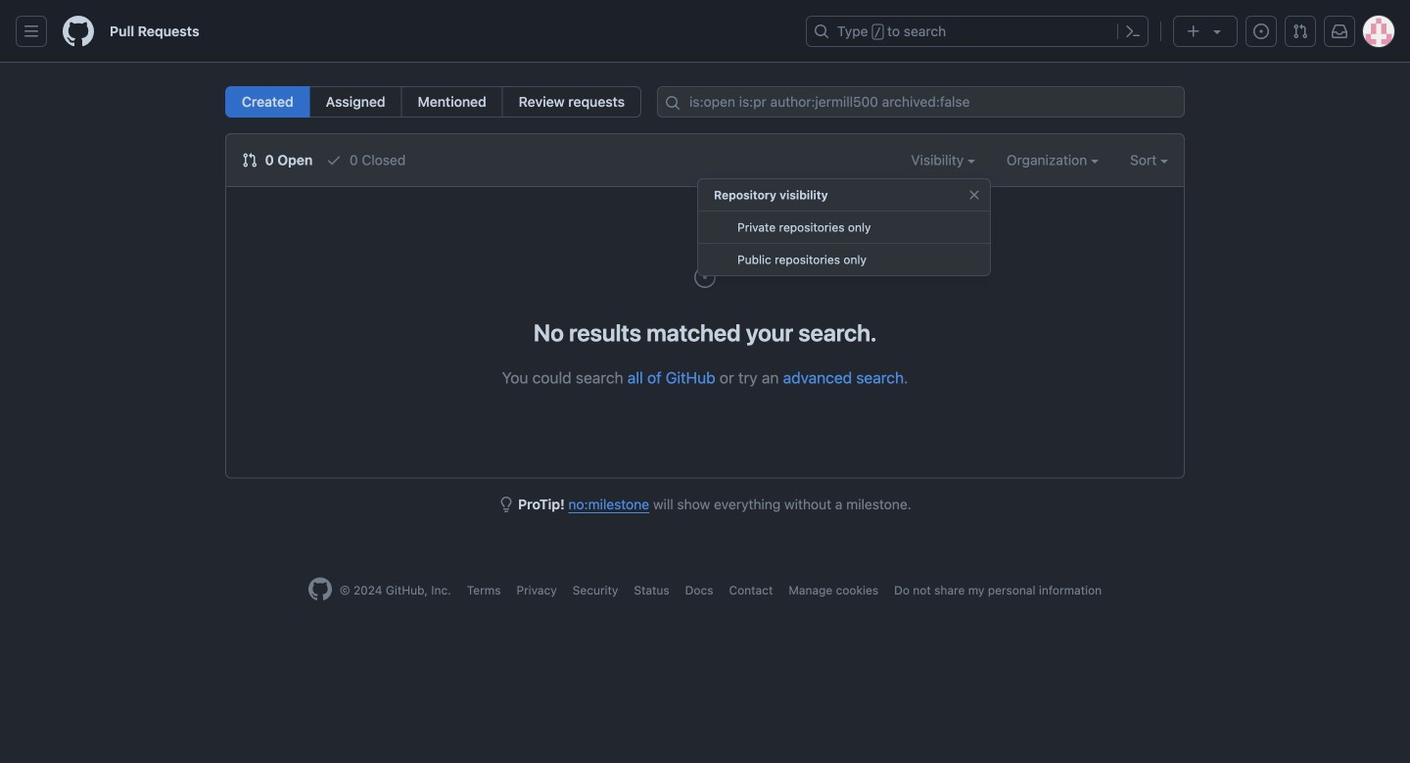 Task type: describe. For each thing, give the bounding box(es) containing it.
search image
[[665, 95, 681, 111]]

homepage image
[[308, 577, 332, 601]]

plus image
[[1186, 24, 1202, 39]]

close menu image
[[967, 187, 982, 203]]



Task type: locate. For each thing, give the bounding box(es) containing it.
0 vertical spatial issue opened image
[[1254, 24, 1269, 39]]

1 horizontal spatial issue opened image
[[1254, 24, 1269, 39]]

Issues search field
[[657, 86, 1185, 118]]

homepage image
[[63, 16, 94, 47]]

git pull request image
[[242, 152, 258, 168]]

notifications image
[[1332, 24, 1348, 39]]

check image
[[326, 152, 342, 168]]

issue opened image
[[1254, 24, 1269, 39], [694, 265, 717, 289]]

command palette image
[[1125, 24, 1141, 39]]

0 horizontal spatial issue opened image
[[694, 265, 717, 289]]

git pull request image
[[1293, 24, 1309, 39]]

pull requests element
[[225, 86, 642, 118]]

1 vertical spatial issue opened image
[[694, 265, 717, 289]]

triangle down image
[[1210, 24, 1225, 39]]

Search all issues text field
[[657, 86, 1185, 118]]

light bulb image
[[499, 497, 514, 512]]



Task type: vqa. For each thing, say whether or not it's contained in the screenshot.
tab panel
no



